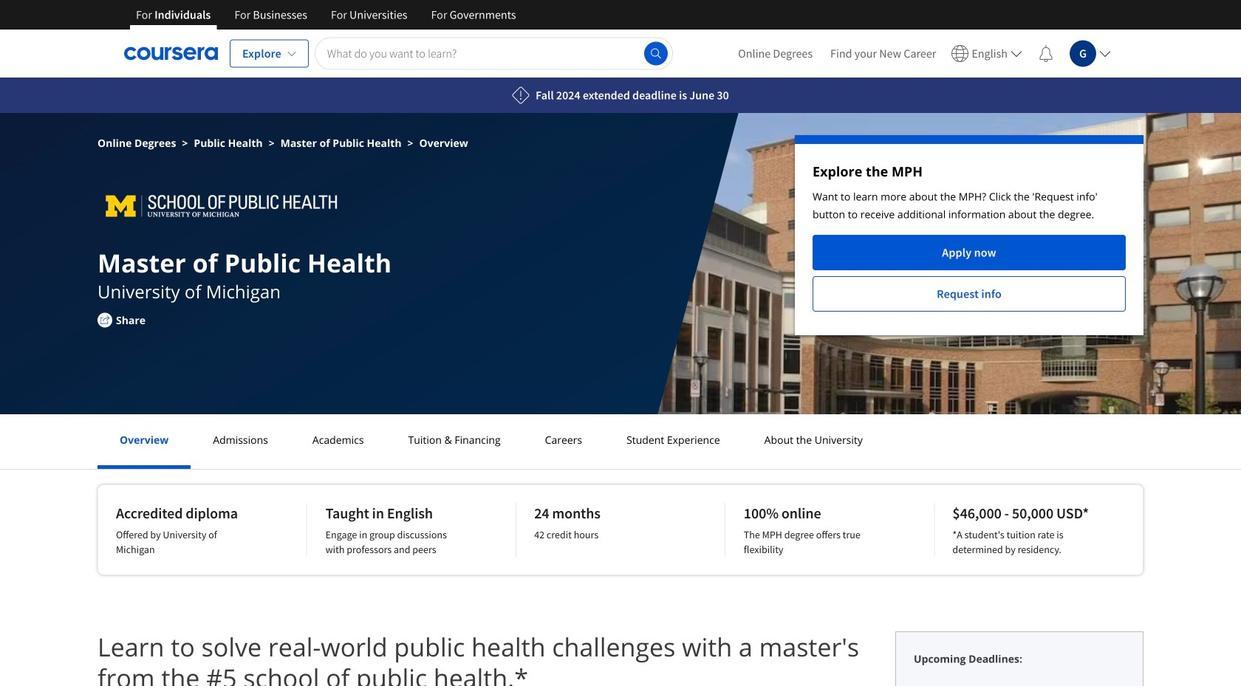Task type: vqa. For each thing, say whether or not it's contained in the screenshot.
right a
no



Task type: locate. For each thing, give the bounding box(es) containing it.
None search field
[[315, 37, 673, 70]]

menu
[[729, 30, 1117, 78]]

university of michigan image
[[98, 188, 345, 224]]

banner navigation
[[124, 0, 528, 30]]



Task type: describe. For each thing, give the bounding box(es) containing it.
What do you want to learn? text field
[[315, 37, 673, 70]]

coursera image
[[124, 42, 218, 65]]



